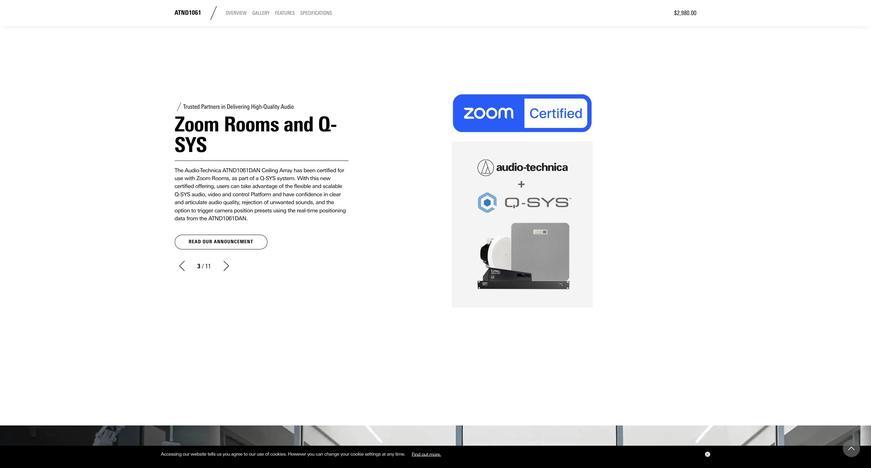 Task type: locate. For each thing, give the bounding box(es) containing it.
trusted partners in delivering high-quality audio
[[183, 103, 294, 111]]

find
[[412, 452, 421, 457]]

our left the website
[[183, 452, 190, 457]]

our right agree
[[249, 452, 256, 457]]

0 vertical spatial certified
[[317, 167, 336, 174]]

rooms
[[224, 112, 279, 137]]

can
[[231, 183, 240, 190], [316, 452, 323, 457]]

1 horizontal spatial can
[[316, 452, 323, 457]]

1 vertical spatial sys
[[266, 175, 276, 182]]

0 vertical spatial to
[[191, 207, 196, 214]]

1 horizontal spatial q-
[[260, 175, 266, 182]]

1 horizontal spatial certified
[[317, 167, 336, 174]]

1 vertical spatial zoom
[[197, 175, 211, 182]]

quality
[[264, 103, 280, 111]]

and down audio on the left
[[284, 112, 314, 137]]

1 vertical spatial certified
[[175, 183, 194, 190]]

0 horizontal spatial q-
[[175, 191, 180, 198]]

2 horizontal spatial q-
[[318, 112, 337, 137]]

rooms,
[[212, 175, 230, 182]]

take
[[241, 183, 251, 190]]

in left clear
[[324, 191, 328, 198]]

you
[[223, 452, 230, 457], [307, 452, 315, 457]]

0 horizontal spatial can
[[231, 183, 240, 190]]

out
[[422, 452, 428, 457]]

however
[[288, 452, 306, 457]]

control
[[233, 191, 249, 198]]

for
[[338, 167, 344, 174]]

more.
[[430, 452, 441, 457]]

zoom inside the zoom rooms and q- sys
[[175, 112, 219, 137]]

platform
[[251, 191, 271, 198]]

have
[[283, 191, 294, 198]]

of
[[250, 175, 254, 182], [279, 183, 284, 190], [264, 199, 269, 206], [265, 452, 269, 457]]

q-
[[318, 112, 337, 137], [260, 175, 266, 182], [175, 191, 180, 198]]

sys down ceiling
[[266, 175, 276, 182]]

can down as
[[231, 183, 240, 190]]

1 horizontal spatial use
[[257, 452, 264, 457]]

1 horizontal spatial our
[[203, 239, 212, 245]]

1 vertical spatial use
[[257, 452, 264, 457]]

time
[[307, 207, 318, 214]]

sys up audio-
[[175, 133, 207, 157]]

use
[[175, 175, 183, 182], [257, 452, 264, 457]]

and up the option
[[175, 199, 184, 206]]

zoom down trusted
[[175, 112, 219, 137]]

atnd1061dan
[[223, 167, 260, 174]]

to inside the audio-technica atnd1061dan ceiling array has been certified for use with zoom rooms, as part of a q-sys system. with this new certified offering, users can take advantage of the flexible and scalable q-sys audio, video and control platform and have confidence in clear and articulate audio quality, rejection of unwanted sounds, and the option to trigger camera position presets using the real-time positioning data from the atnd1061dan.
[[191, 207, 196, 214]]

0 horizontal spatial you
[[223, 452, 230, 457]]

gallery
[[252, 10, 270, 16]]

cross image
[[706, 453, 709, 456]]

from
[[187, 215, 198, 222]]

rejection
[[242, 199, 262, 206]]

certified
[[317, 167, 336, 174], [175, 183, 194, 190]]

1 vertical spatial to
[[244, 452, 248, 457]]

of down system.
[[279, 183, 284, 190]]

system.
[[277, 175, 296, 182]]

new
[[320, 175, 331, 182]]

you right "us"
[[223, 452, 230, 457]]

our inside button
[[203, 239, 212, 245]]

use left cookies.
[[257, 452, 264, 457]]

1 vertical spatial in
[[324, 191, 328, 198]]

2 you from the left
[[307, 452, 315, 457]]

the audio-technica atnd1061dan ceiling array has been certified for use with zoom rooms, as part of a q-sys system. with this new certified offering, users can take advantage of the flexible and scalable q-sys audio, video and control platform and have confidence in clear and articulate audio quality, rejection of unwanted sounds, and the option to trigger camera position presets using the real-time positioning data from the atnd1061dan.
[[175, 167, 346, 222]]

our right read
[[203, 239, 212, 245]]

q- inside the zoom rooms and q- sys
[[318, 112, 337, 137]]

the
[[285, 183, 293, 190], [326, 199, 334, 206], [288, 207, 296, 214], [199, 215, 207, 222]]

confidence
[[296, 191, 322, 198]]

ceiling
[[262, 167, 278, 174]]

at
[[382, 452, 386, 457]]

0 vertical spatial in
[[221, 103, 226, 111]]

users
[[217, 183, 229, 190]]

0 vertical spatial use
[[175, 175, 183, 182]]

can left 'change'
[[316, 452, 323, 457]]

sys up articulate
[[180, 191, 190, 198]]

use down the
[[175, 175, 183, 182]]

using
[[273, 207, 286, 214]]

with
[[297, 175, 309, 182]]

0 horizontal spatial our
[[183, 452, 190, 457]]

atnd1061
[[175, 9, 201, 17]]

audio-
[[185, 167, 200, 174]]

certified down with
[[175, 183, 194, 190]]

read
[[189, 239, 201, 245]]

to right agree
[[244, 452, 248, 457]]

to
[[191, 207, 196, 214], [244, 452, 248, 457]]

this
[[310, 175, 319, 182]]

0 vertical spatial zoom
[[175, 112, 219, 137]]

our for accessing
[[183, 452, 190, 457]]

time.
[[395, 452, 406, 457]]

our
[[203, 239, 212, 245], [183, 452, 190, 457], [249, 452, 256, 457]]

0 vertical spatial sys
[[175, 133, 207, 157]]

quality,
[[223, 199, 240, 206]]

tells
[[208, 452, 216, 457]]

part
[[239, 175, 248, 182]]

and
[[284, 112, 314, 137], [312, 183, 321, 190], [222, 191, 231, 198], [273, 191, 282, 198], [175, 199, 184, 206], [316, 199, 325, 206]]

find out more.
[[412, 452, 441, 457]]

accessing
[[161, 452, 182, 457]]

you right however
[[307, 452, 315, 457]]

1 you from the left
[[223, 452, 230, 457]]

find out more. link
[[407, 449, 447, 460]]

1 horizontal spatial in
[[324, 191, 328, 198]]

clear
[[329, 191, 341, 198]]

divider line image
[[207, 6, 220, 20]]

1 horizontal spatial you
[[307, 452, 315, 457]]

certified up new
[[317, 167, 336, 174]]

in right partners
[[221, 103, 226, 111]]

been
[[304, 167, 316, 174]]

zoom
[[175, 112, 219, 137], [197, 175, 211, 182]]

can inside the audio-technica atnd1061dan ceiling array has been certified for use with zoom rooms, as part of a q-sys system. with this new certified offering, users can take advantage of the flexible and scalable q-sys audio, video and control platform and have confidence in clear and articulate audio quality, rejection of unwanted sounds, and the option to trigger camera position presets using the real-time positioning data from the atnd1061dan.
[[231, 183, 240, 190]]

positioning
[[319, 207, 346, 214]]

11
[[205, 263, 211, 270]]

/
[[202, 263, 204, 270]]

read our announcement link
[[175, 235, 267, 250]]

0 horizontal spatial to
[[191, 207, 196, 214]]

0 vertical spatial q-
[[318, 112, 337, 137]]

website
[[191, 452, 206, 457]]

sys
[[175, 133, 207, 157], [266, 175, 276, 182], [180, 191, 190, 198]]

0 vertical spatial can
[[231, 183, 240, 190]]

0 horizontal spatial use
[[175, 175, 183, 182]]

2 horizontal spatial our
[[249, 452, 256, 457]]

to up from
[[191, 207, 196, 214]]

zoom up offering,
[[197, 175, 211, 182]]

accessing our website tells us you agree to our use of cookies. however you can change your cookie settings at any time.
[[161, 452, 407, 457]]

the left real-
[[288, 207, 296, 214]]

2 vertical spatial q-
[[175, 191, 180, 198]]



Task type: vqa. For each thing, say whether or not it's contained in the screenshot.
'and' within Zoom Rooms and Q- SYS
yes



Task type: describe. For each thing, give the bounding box(es) containing it.
trigger
[[198, 207, 213, 214]]

$2,980.00
[[674, 9, 697, 17]]

any
[[387, 452, 394, 457]]

cookies.
[[270, 452, 287, 457]]

next slide image
[[221, 261, 231, 271]]

audio
[[209, 199, 222, 206]]

the
[[175, 167, 183, 174]]

camera
[[215, 207, 233, 214]]

previous slide image
[[177, 261, 187, 271]]

specifications
[[300, 10, 332, 16]]

the up positioning
[[326, 199, 334, 206]]

audio
[[281, 103, 294, 111]]

has
[[294, 167, 302, 174]]

presets
[[255, 207, 272, 214]]

1 vertical spatial can
[[316, 452, 323, 457]]

use inside the audio-technica atnd1061dan ceiling array has been certified for use with zoom rooms, as part of a q-sys system. with this new certified offering, users can take advantage of the flexible and scalable q-sys audio, video and control platform and have confidence in clear and articulate audio quality, rejection of unwanted sounds, and the option to trigger camera position presets using the real-time positioning data from the atnd1061dan.
[[175, 175, 183, 182]]

real-
[[297, 207, 307, 214]]

overview
[[226, 10, 247, 16]]

read our announcement
[[189, 239, 253, 245]]

and down this
[[312, 183, 321, 190]]

high-
[[251, 103, 264, 111]]

technica
[[200, 167, 221, 174]]

option
[[175, 207, 190, 214]]

data
[[175, 215, 185, 222]]

sounds,
[[296, 199, 315, 206]]

array
[[280, 167, 292, 174]]

a
[[256, 175, 259, 182]]

partners
[[201, 103, 220, 111]]

read our announcement button
[[175, 235, 267, 250]]

delivering
[[227, 103, 250, 111]]

the down trigger
[[199, 215, 207, 222]]

arrow up image
[[849, 446, 855, 452]]

features
[[275, 10, 295, 16]]

and inside the zoom rooms and q- sys
[[284, 112, 314, 137]]

flexible
[[294, 183, 311, 190]]

2 vertical spatial sys
[[180, 191, 190, 198]]

and up time
[[316, 199, 325, 206]]

unwanted
[[270, 199, 294, 206]]

the up "have"
[[285, 183, 293, 190]]

zoom inside the audio-technica atnd1061dan ceiling array has been certified for use with zoom rooms, as part of a q-sys system. with this new certified offering, users can take advantage of the flexible and scalable q-sys audio, video and control platform and have confidence in clear and articulate audio quality, rejection of unwanted sounds, and the option to trigger camera position presets using the real-time positioning data from the atnd1061dan.
[[197, 175, 211, 182]]

3
[[197, 263, 200, 270]]

advantage
[[252, 183, 278, 190]]

position
[[234, 207, 253, 214]]

0 horizontal spatial in
[[221, 103, 226, 111]]

agree
[[231, 452, 243, 457]]

us
[[217, 452, 222, 457]]

1 horizontal spatial to
[[244, 452, 248, 457]]

of left cookies.
[[265, 452, 269, 457]]

1 vertical spatial q-
[[260, 175, 266, 182]]

change
[[324, 452, 339, 457]]

trusted
[[183, 103, 200, 111]]

and down users
[[222, 191, 231, 198]]

and up unwanted
[[273, 191, 282, 198]]

scalable
[[323, 183, 342, 190]]

of up the presets
[[264, 199, 269, 206]]

announcement
[[214, 239, 253, 245]]

audio,
[[192, 191, 206, 198]]

as
[[232, 175, 237, 182]]

articulate
[[185, 199, 207, 206]]

0 horizontal spatial certified
[[175, 183, 194, 190]]

zoom rooms and q- sys
[[175, 112, 337, 157]]

sys inside the zoom rooms and q- sys
[[175, 133, 207, 157]]

offering,
[[195, 183, 215, 190]]

our for read
[[203, 239, 212, 245]]

settings
[[365, 452, 381, 457]]

3 / 11
[[197, 263, 211, 270]]

your
[[341, 452, 349, 457]]

in inside the audio-technica atnd1061dan ceiling array has been certified for use with zoom rooms, as part of a q-sys system. with this new certified offering, users can take advantage of the flexible and scalable q-sys audio, video and control platform and have confidence in clear and articulate audio quality, rejection of unwanted sounds, and the option to trigger camera position presets using the real-time positioning data from the atnd1061dan.
[[324, 191, 328, 198]]

atnd1061dan.
[[209, 215, 248, 222]]

video
[[208, 191, 221, 198]]

cookie
[[351, 452, 364, 457]]

with
[[185, 175, 195, 182]]

of left a
[[250, 175, 254, 182]]



